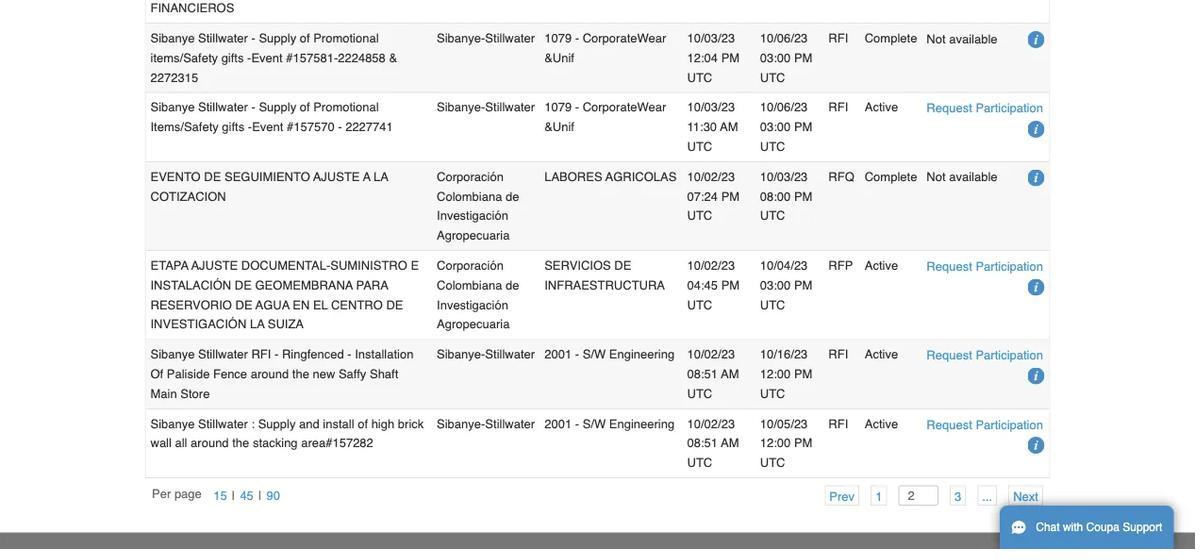 Task type: describe. For each thing, give the bounding box(es) containing it.
navigation containing per page
[[152, 486, 285, 506]]

ajuste inside etapa ajuste documental-suministro e instalación de geomembrana para reservorio de agua en el centro de investigación la suiza
[[191, 258, 238, 272]]

rfq
[[829, 169, 854, 183]]

active for 10/05/23 12:00 pm utc
[[865, 416, 898, 430]]

utc inside 10/03/23 11:30 am utc
[[687, 139, 712, 153]]

10/16/23
[[760, 347, 808, 361]]

utc right 10/03/23 12:04 pm utc
[[760, 70, 785, 84]]

installation
[[355, 347, 414, 361]]

de for servicios de infraestructura
[[506, 278, 519, 292]]

12:04
[[687, 50, 718, 65]]

investigación for etapa ajuste documental-suministro e instalación de geomembrana para reservorio de agua en el centro de investigación la suiza
[[437, 297, 508, 312]]

03:00 for 10/03/23 12:04 pm utc
[[760, 50, 791, 65]]

...
[[982, 489, 993, 503]]

10/16/23 12:00 pm utc
[[760, 347, 813, 400]]

2272315
[[150, 70, 198, 84]]

evento
[[150, 169, 201, 183]]

event for #157581-
[[251, 50, 283, 65]]

shaft
[[370, 367, 398, 381]]

90 button
[[262, 486, 285, 505]]

geomembrana
[[255, 278, 353, 292]]

1
[[876, 489, 882, 503]]

and
[[299, 416, 320, 430]]

not for rfq
[[927, 170, 946, 184]]

03:00 for 10/03/23 11:30 am utc
[[760, 120, 791, 134]]

sibanye- for sibanye stillwater : supply and install of high brick wall all around the stacking area#157282
[[437, 416, 485, 430]]

ajuste inside evento de seguimiento  ajuste a la cotizacion
[[313, 169, 360, 183]]

around inside "sibanye stillwater rfi - ringfenced - installation of paliside fence around the new saffy shaft main store"
[[251, 367, 289, 381]]

request participation button for 10/16/23 12:00 pm utc
[[927, 345, 1043, 365]]

reservorio
[[150, 297, 232, 312]]

rfi for sibanye stillwater rfi - ringfenced - installation of paliside fence around the new saffy shaft main store
[[829, 347, 848, 361]]

pm for sibanye stillwater - supply of promotional items/safety gifts -event #157570 - 2227741
[[794, 120, 813, 134]]

sibanye- for sibanye stillwater rfi - ringfenced - installation of paliside fence around the new saffy shaft main store
[[437, 347, 485, 361]]

sibanye for sibanye stillwater : supply and install of high brick wall all around the stacking area#157282
[[150, 416, 195, 430]]

per page
[[152, 487, 202, 501]]

etapa ajuste documental-suministro e instalación de geomembrana para reservorio de agua en el centro de investigación la suiza
[[150, 258, 419, 331]]

centro
[[331, 297, 383, 312]]

supply for #157581-
[[259, 31, 296, 45]]

&
[[389, 50, 397, 65]]

15 button
[[208, 486, 232, 505]]

request participation for 10/05/23 12:00 pm utc
[[927, 417, 1043, 431]]

a
[[363, 169, 370, 183]]

10/02/23 for 10/04/23
[[687, 258, 735, 272]]

rfi for sibanye stillwater - supply of promotional items/safety gifts -event #157570 - 2227741
[[829, 100, 848, 114]]

1079 for 10/03/23 11:30 am utc
[[544, 100, 572, 114]]

sibanye stillwater rfi - ringfenced - installation of paliside fence around the new saffy shaft main store
[[150, 347, 414, 400]]

90
[[267, 488, 280, 503]]

3 button
[[950, 486, 966, 505]]

event for #157570
[[252, 120, 283, 134]]

2001 for sibanye stillwater : supply and install of high brick wall all around the stacking area#157282
[[544, 416, 572, 430]]

stillwater inside sibanye stillwater : supply and install of high brick wall all around the stacking area#157282
[[198, 416, 248, 430]]

sibanye-stillwater for sibanye stillwater rfi - ringfenced - installation of paliside fence around the new saffy shaft main store
[[437, 347, 535, 361]]

1079 for 10/03/23 12:04 pm utc
[[544, 31, 572, 45]]

gifts for items/safety
[[222, 120, 245, 134]]

10/02/23 08:51 am utc for 10/05/23
[[687, 416, 739, 470]]

items/safety
[[150, 120, 219, 134]]

rfi for sibanye stillwater : supply and install of high brick wall all around the stacking area#157282
[[829, 416, 848, 430]]

engineering for 10/05/23 12:00 pm utc
[[609, 416, 675, 430]]

supply for #157570
[[259, 100, 296, 114]]

10/02/23 04:45 pm utc
[[687, 258, 740, 312]]

utc left 10/16/23 12:00 pm utc
[[687, 386, 712, 400]]

en
[[293, 297, 310, 312]]

1079 - corporatewear &unif for 11:30
[[544, 100, 666, 134]]

Jump to page number field
[[899, 486, 939, 506]]

10/03/23 08:00 pm utc
[[760, 169, 813, 223]]

la inside evento de seguimiento  ajuste a la cotizacion
[[374, 169, 389, 183]]

10/02/23 for 10/03/23
[[687, 169, 735, 183]]

suministro
[[330, 258, 407, 272]]

request for 10/04/23 03:00 pm utc
[[927, 259, 972, 273]]

el
[[313, 297, 328, 312]]

support
[[1123, 521, 1163, 534]]

labores agricolas
[[544, 169, 677, 183]]

fence
[[213, 367, 247, 381]]

chat with coupa support button
[[1000, 506, 1174, 549]]

agropecuaria for evento de seguimiento  ajuste a la cotizacion
[[437, 228, 510, 242]]

request for 10/06/23 03:00 pm utc
[[927, 101, 972, 115]]

para
[[356, 278, 389, 292]]

wall
[[150, 436, 172, 450]]

brick
[[398, 416, 424, 430]]

stillwater inside sibanye stillwater - supply of promotional items/safety gifts -event #157581-2224858 & 2272315
[[198, 31, 248, 45]]

suiza
[[268, 317, 304, 331]]

promotional for 2224858
[[313, 31, 379, 45]]

#157581-
[[286, 50, 338, 65]]

corporación for etapa ajuste documental-suministro e instalación de geomembrana para reservorio de agua en el centro de investigación la suiza
[[437, 258, 504, 272]]

e
[[411, 258, 419, 272]]

2001 for sibanye stillwater rfi - ringfenced - installation of paliside fence around the new saffy shaft main store
[[544, 347, 572, 361]]

chat with coupa support
[[1036, 521, 1163, 534]]

&unif for 12:04
[[544, 50, 574, 65]]

2227741
[[345, 120, 393, 134]]

10/03/23 for 08:00
[[760, 169, 808, 183]]

ringfenced
[[282, 347, 344, 361]]

sibanye-stillwater for sibanye stillwater - supply of promotional items/safety gifts -event #157570 - 2227741
[[437, 100, 535, 114]]

next
[[1013, 489, 1039, 503]]

area#157282
[[301, 436, 373, 450]]

de left agua
[[235, 297, 252, 312]]

12:00 for 10/16/23
[[760, 367, 791, 381]]

complete for rfq
[[865, 169, 917, 183]]

agua
[[256, 297, 290, 312]]

not available for rfi
[[927, 32, 998, 46]]

store
[[180, 386, 210, 400]]

45
[[240, 488, 254, 503]]

sibanye-stillwater for sibanye stillwater - supply of promotional items/safety gifts -event #157581-2224858 & 2272315
[[437, 31, 535, 45]]

servicios
[[544, 258, 611, 272]]

45 button
[[235, 486, 259, 505]]

2001 - s/w  engineering for 10/05/23
[[544, 416, 675, 430]]

request for 10/05/23 12:00 pm utc
[[927, 417, 972, 431]]

paliside
[[167, 367, 210, 381]]

instalación
[[150, 278, 231, 292]]

high
[[371, 416, 395, 430]]

utc inside 10/16/23 12:00 pm utc
[[760, 386, 785, 400]]

of for #157570
[[300, 100, 310, 114]]

10/03/23 12:04 pm utc
[[687, 31, 740, 84]]

utc inside 10/05/23 12:00 pm utc
[[760, 456, 785, 470]]

10/03/23 11:30 am utc
[[687, 100, 738, 153]]

sibanye for sibanye stillwater - supply of promotional items/safety gifts -event #157570 - 2227741
[[150, 100, 195, 114]]

active for 10/16/23 12:00 pm utc
[[865, 347, 898, 361]]

de inside evento de seguimiento  ajuste a la cotizacion
[[204, 169, 221, 183]]

1 button
[[871, 486, 887, 505]]

rfi for sibanye stillwater - supply of promotional items/safety gifts -event #157581-2224858 & 2272315
[[829, 31, 848, 45]]

3
[[955, 489, 961, 503]]

servicios de infraestructura
[[544, 258, 665, 292]]

page
[[174, 487, 202, 501]]

with
[[1063, 521, 1083, 534]]

investigación
[[150, 317, 247, 331]]

11:30
[[687, 120, 717, 134]]



Task type: locate. For each thing, give the bounding box(es) containing it.
utc inside 10/02/23 04:45 pm utc
[[687, 297, 712, 312]]

0 vertical spatial 2001 - s/w  engineering
[[544, 347, 675, 361]]

1 vertical spatial colombiana
[[437, 278, 502, 292]]

1 vertical spatial 10/02/23 08:51 am utc
[[687, 416, 739, 470]]

10/02/23 up '04:45' in the right of the page
[[687, 258, 735, 272]]

2 03:00 from the top
[[760, 120, 791, 134]]

1 corporación colombiana de investigación agropecuaria from the top
[[437, 169, 519, 242]]

sibanye- for sibanye stillwater - supply of promotional items/safety gifts -event #157570 - 2227741
[[437, 100, 485, 114]]

utc left 10/05/23 12:00 pm utc on the right of the page
[[687, 456, 712, 470]]

event inside sibanye stillwater - supply of promotional items/safety gifts -event #157581-2224858 & 2272315
[[251, 50, 283, 65]]

corporación colombiana de investigación agropecuaria
[[437, 169, 519, 242], [437, 258, 519, 331]]

08:00
[[760, 189, 791, 203]]

supply inside sibanye stillwater : supply and install of high brick wall all around the stacking area#157282
[[258, 416, 296, 430]]

sibanye stillwater - supply of promotional items/safety gifts -event #157570 - 2227741
[[150, 100, 393, 134]]

pm inside 10/05/23 12:00 pm utc
[[794, 436, 813, 450]]

4 sibanye from the top
[[150, 416, 195, 430]]

navigation containing prev
[[813, 486, 1043, 506]]

agricolas
[[605, 169, 677, 183]]

de
[[204, 169, 221, 183], [614, 258, 631, 272], [235, 278, 252, 292], [235, 297, 252, 312], [386, 297, 403, 312]]

am
[[720, 120, 738, 134], [721, 367, 739, 381], [721, 436, 739, 450]]

of inside sibanye stillwater - supply of promotional items/safety gifts -event #157570 - 2227741
[[300, 100, 310, 114]]

2 10/02/23 08:51 am utc from the top
[[687, 416, 739, 470]]

4 sibanye-stillwater from the top
[[437, 416, 535, 430]]

2 request from the top
[[927, 259, 972, 273]]

participation for 10/04/23 03:00 pm utc
[[976, 259, 1043, 273]]

infraestructura
[[544, 278, 665, 292]]

pm right 10/03/23 12:04 pm utc
[[794, 50, 813, 65]]

10/02/23 08:51 am utc for 10/16/23
[[687, 347, 739, 400]]

the inside "sibanye stillwater rfi - ringfenced - installation of paliside fence around the new saffy shaft main store"
[[292, 367, 309, 381]]

10/04/23
[[760, 258, 808, 272]]

10/03/23 for 12:04
[[687, 31, 735, 45]]

12:00 down 10/16/23
[[760, 367, 791, 381]]

2 10/02/23 from the top
[[687, 258, 735, 272]]

1 vertical spatial investigación
[[437, 297, 508, 312]]

colombiana for evento de seguimiento  ajuste a la cotizacion
[[437, 189, 502, 203]]

promotional inside sibanye stillwater - supply of promotional items/safety gifts -event #157581-2224858 & 2272315
[[313, 31, 379, 45]]

sibanye inside sibanye stillwater : supply and install of high brick wall all around the stacking area#157282
[[150, 416, 195, 430]]

1 de from the top
[[506, 189, 519, 203]]

10/02/23 up 07:24
[[687, 169, 735, 183]]

request participation button for 10/04/23 03:00 pm utc
[[927, 256, 1043, 276]]

1 horizontal spatial around
[[251, 367, 289, 381]]

0 vertical spatial ajuste
[[313, 169, 360, 183]]

2 engineering from the top
[[609, 416, 675, 430]]

corporación for evento de seguimiento  ajuste a la cotizacion
[[437, 169, 504, 183]]

2 available from the top
[[949, 170, 998, 184]]

pm right 12:04
[[721, 50, 740, 65]]

0 horizontal spatial ajuste
[[191, 258, 238, 272]]

4 active from the top
[[865, 416, 898, 430]]

12:00 for 10/05/23
[[760, 436, 791, 450]]

2 not available from the top
[[927, 170, 998, 184]]

2 | from the left
[[259, 489, 262, 503]]

2 not from the top
[[927, 170, 946, 184]]

am inside 10/03/23 11:30 am utc
[[720, 120, 738, 134]]

3 participation from the top
[[976, 348, 1043, 362]]

pm inside 10/02/23 04:45 pm utc
[[721, 278, 740, 292]]

pm inside 10/03/23 08:00 pm utc
[[794, 189, 813, 203]]

0 vertical spatial am
[[720, 120, 738, 134]]

1 vertical spatial supply
[[259, 100, 296, 114]]

2 s/w from the top
[[583, 416, 606, 430]]

gifts inside sibanye stillwater - supply of promotional items/safety gifts -event #157581-2224858 & 2272315
[[221, 50, 244, 65]]

documental-
[[241, 258, 330, 272]]

10/03/23 inside 10/03/23 11:30 am utc
[[687, 100, 735, 114]]

gifts inside sibanye stillwater - supply of promotional items/safety gifts -event #157570 - 2227741
[[222, 120, 245, 134]]

0 vertical spatial not available
[[927, 32, 998, 46]]

0 vertical spatial complete
[[865, 31, 917, 45]]

pm
[[721, 50, 740, 65], [794, 50, 813, 65], [794, 120, 813, 134], [721, 189, 740, 203], [794, 189, 813, 203], [721, 278, 740, 292], [794, 278, 813, 292], [794, 367, 813, 381], [794, 436, 813, 450]]

utc down '04:45' in the right of the page
[[687, 297, 712, 312]]

de
[[506, 189, 519, 203], [506, 278, 519, 292]]

08:51 for 10/05/23
[[687, 436, 718, 450]]

of for #157581-
[[300, 31, 310, 45]]

event
[[251, 50, 283, 65], [252, 120, 283, 134]]

1 vertical spatial 03:00
[[760, 120, 791, 134]]

1 12:00 from the top
[[760, 367, 791, 381]]

la right a on the top left of the page
[[374, 169, 389, 183]]

sibanye stillwater - supply of promotional items/safety gifts -event #157581-2224858 & 2272315
[[150, 31, 397, 84]]

03:00 right 10/03/23 12:04 pm utc
[[760, 50, 791, 65]]

10/03/23 up 11:30
[[687, 100, 735, 114]]

1 horizontal spatial navigation
[[813, 486, 1043, 506]]

1 vertical spatial 12:00
[[760, 436, 791, 450]]

08:51 for 10/16/23
[[687, 367, 718, 381]]

ajuste up 'instalación'
[[191, 258, 238, 272]]

request participation button for 10/05/23 12:00 pm utc
[[927, 414, 1043, 434]]

pm up 10/03/23 08:00 pm utc
[[794, 120, 813, 134]]

1 investigación from the top
[[437, 209, 508, 223]]

1 vertical spatial 1079 - corporatewear &unif
[[544, 100, 666, 134]]

request participation for 10/04/23 03:00 pm utc
[[927, 259, 1043, 273]]

0 vertical spatial of
[[300, 31, 310, 45]]

am for 10/16/23
[[721, 367, 739, 381]]

investigación
[[437, 209, 508, 223], [437, 297, 508, 312]]

navigation
[[152, 486, 285, 506], [813, 486, 1043, 506]]

12:00 inside 10/16/23 12:00 pm utc
[[760, 367, 791, 381]]

0 vertical spatial corporatewear
[[583, 31, 666, 45]]

0 vertical spatial 03:00
[[760, 50, 791, 65]]

0 vertical spatial 10/03/23
[[687, 31, 735, 45]]

1 vertical spatial 10/03/23
[[687, 100, 735, 114]]

2 vertical spatial 03:00
[[760, 278, 791, 292]]

0 horizontal spatial around
[[191, 436, 229, 450]]

10/05/23 12:00 pm utc
[[760, 416, 813, 470]]

10/02/23 for 10/16/23
[[687, 347, 735, 361]]

stacking
[[253, 436, 298, 450]]

10/02/23 left 10/05/23
[[687, 416, 735, 430]]

1 vertical spatial around
[[191, 436, 229, 450]]

around inside sibanye stillwater : supply and install of high brick wall all around the stacking area#157282
[[191, 436, 229, 450]]

1 active from the top
[[865, 100, 898, 114]]

1 vertical spatial available
[[949, 170, 998, 184]]

utc inside 10/03/23 08:00 pm utc
[[760, 209, 785, 223]]

1 2001 from the top
[[544, 347, 572, 361]]

sibanye
[[150, 31, 195, 45], [150, 100, 195, 114], [150, 347, 195, 361], [150, 416, 195, 430]]

labores
[[544, 169, 602, 183]]

2 request participation from the top
[[927, 259, 1043, 273]]

utc down 10/04/23
[[760, 297, 785, 312]]

10/02/23 08:51 am utc left 10/05/23 12:00 pm utc on the right of the page
[[687, 416, 739, 470]]

of up #157581- on the left of page
[[300, 31, 310, 45]]

supply up stacking
[[258, 416, 296, 430]]

&unif for 11:30
[[544, 120, 574, 134]]

03:00
[[760, 50, 791, 65], [760, 120, 791, 134], [760, 278, 791, 292]]

sibanye for sibanye stillwater - supply of promotional items/safety gifts -event #157581-2224858 & 2272315
[[150, 31, 195, 45]]

1 sibanye from the top
[[150, 31, 195, 45]]

10/05/23
[[760, 416, 808, 430]]

corporatewear left 10/03/23 12:04 pm utc
[[583, 31, 666, 45]]

the left stacking
[[232, 436, 249, 450]]

sibanye- for sibanye stillwater - supply of promotional items/safety gifts -event #157581-2224858 & 2272315
[[437, 31, 485, 45]]

1 horizontal spatial |
[[259, 489, 262, 503]]

1 sibanye-stillwater from the top
[[437, 31, 535, 45]]

la inside etapa ajuste documental-suministro e instalación de geomembrana para reservorio de agua en el centro de investigación la suiza
[[250, 317, 265, 331]]

stillwater inside "sibanye stillwater rfi - ringfenced - installation of paliside fence around the new saffy shaft main store"
[[198, 347, 248, 361]]

10/02/23 inside 10/02/23 07:24 pm utc
[[687, 169, 735, 183]]

10/06/23 for 10/03/23 12:04 pm utc
[[760, 31, 808, 45]]

de inside servicios de infraestructura
[[614, 258, 631, 272]]

0 vertical spatial available
[[949, 32, 998, 46]]

10/02/23
[[687, 169, 735, 183], [687, 258, 735, 272], [687, 347, 735, 361], [687, 416, 735, 430]]

corporatewear for 10/03/23 11:30 am utc
[[583, 100, 666, 114]]

2 active from the top
[[865, 258, 898, 272]]

1 vertical spatial the
[[232, 436, 249, 450]]

pm down 10/16/23
[[794, 367, 813, 381]]

sibanye up items/safety
[[150, 31, 195, 45]]

request participation for 10/06/23 03:00 pm utc
[[927, 101, 1043, 115]]

0 vertical spatial 12:00
[[760, 367, 791, 381]]

2 participation from the top
[[976, 259, 1043, 273]]

15 | 45 | 90
[[213, 488, 280, 503]]

seguimiento
[[225, 169, 310, 183]]

sibanye-stillwater
[[437, 31, 535, 45], [437, 100, 535, 114], [437, 347, 535, 361], [437, 416, 535, 430]]

supply for all
[[258, 416, 296, 430]]

2 &unif from the top
[[544, 120, 574, 134]]

1 agropecuaria from the top
[[437, 228, 510, 242]]

participation for 10/06/23 03:00 pm utc
[[976, 101, 1043, 115]]

1 corporación from the top
[[437, 169, 504, 183]]

4 participation from the top
[[976, 417, 1043, 431]]

stillwater inside sibanye stillwater - supply of promotional items/safety gifts -event #157570 - 2227741
[[198, 100, 248, 114]]

0 horizontal spatial the
[[232, 436, 249, 450]]

08:51 left 10/05/23 12:00 pm utc on the right of the page
[[687, 436, 718, 450]]

sibanye up paliside
[[150, 347, 195, 361]]

corporación
[[437, 169, 504, 183], [437, 258, 504, 272]]

0 vertical spatial s/w
[[583, 347, 606, 361]]

1 vertical spatial de
[[506, 278, 519, 292]]

|
[[232, 489, 235, 503], [259, 489, 262, 503]]

gifts right items/safety
[[221, 50, 244, 65]]

pm down 10/04/23
[[794, 278, 813, 292]]

2 1079 from the top
[[544, 100, 572, 114]]

engineering for 10/16/23 12:00 pm utc
[[609, 347, 675, 361]]

prev
[[830, 489, 855, 503]]

1 horizontal spatial la
[[374, 169, 389, 183]]

active
[[865, 100, 898, 114], [865, 258, 898, 272], [865, 347, 898, 361], [865, 416, 898, 430]]

1 10/06/23 03:00 pm utc from the top
[[760, 31, 813, 84]]

1 s/w from the top
[[583, 347, 606, 361]]

0 vertical spatial agropecuaria
[[437, 228, 510, 242]]

1 vertical spatial 2001 - s/w  engineering
[[544, 416, 675, 430]]

0 vertical spatial la
[[374, 169, 389, 183]]

colombiana
[[437, 189, 502, 203], [437, 278, 502, 292]]

12:00 inside 10/05/23 12:00 pm utc
[[760, 436, 791, 450]]

2 complete from the top
[[865, 169, 917, 183]]

1 horizontal spatial ajuste
[[313, 169, 360, 183]]

0 vertical spatial 1079 - corporatewear &unif
[[544, 31, 666, 65]]

2224858
[[338, 50, 386, 65]]

1 1079 - corporatewear &unif from the top
[[544, 31, 666, 65]]

2 vertical spatial 10/03/23
[[760, 169, 808, 183]]

new
[[313, 367, 335, 381]]

0 vertical spatial 10/06/23 03:00 pm utc
[[760, 31, 813, 84]]

of up #157570
[[300, 100, 310, 114]]

2 12:00 from the top
[[760, 436, 791, 450]]

sibanye up all
[[150, 416, 195, 430]]

0 vertical spatial investigación
[[437, 209, 508, 223]]

2 10/06/23 from the top
[[760, 100, 808, 114]]

of left high on the left bottom of page
[[358, 416, 368, 430]]

of inside sibanye stillwater - supply of promotional items/safety gifts -event #157581-2224858 & 2272315
[[300, 31, 310, 45]]

04:45
[[687, 278, 718, 292]]

10/02/23 down 10/02/23 04:45 pm utc
[[687, 347, 735, 361]]

2 corporatewear from the top
[[583, 100, 666, 114]]

rfi inside "sibanye stillwater rfi - ringfenced - installation of paliside fence around the new saffy shaft main store"
[[251, 347, 271, 361]]

corporatewear up labores agricolas
[[583, 100, 666, 114]]

0 vertical spatial around
[[251, 367, 289, 381]]

1 vertical spatial corporatewear
[[583, 100, 666, 114]]

utc inside 10/03/23 12:04 pm utc
[[687, 70, 712, 84]]

2 1079 - corporatewear &unif from the top
[[544, 100, 666, 134]]

sibanye for sibanye stillwater rfi - ringfenced - installation of paliside fence around the new saffy shaft main store
[[150, 347, 195, 361]]

2 navigation from the left
[[813, 486, 1043, 506]]

pm for sibanye stillwater : supply and install of high brick wall all around the stacking area#157282
[[794, 436, 813, 450]]

around right all
[[191, 436, 229, 450]]

03:00 down 10/04/23
[[760, 278, 791, 292]]

de down para
[[386, 297, 403, 312]]

de down documental-
[[235, 278, 252, 292]]

03:00 inside the 10/04/23 03:00 pm utc
[[760, 278, 791, 292]]

supply inside sibanye stillwater - supply of promotional items/safety gifts -event #157570 - 2227741
[[259, 100, 296, 114]]

sibanye stillwater : supply and install of high brick wall all around the stacking area#157282
[[150, 416, 424, 450]]

participation for 10/05/23 12:00 pm utc
[[976, 417, 1043, 431]]

am left 10/16/23 12:00 pm utc
[[721, 367, 739, 381]]

sibanye-stillwater for sibanye stillwater : supply and install of high brick wall all around the stacking area#157282
[[437, 416, 535, 430]]

chat
[[1036, 521, 1060, 534]]

10/03/23
[[687, 31, 735, 45], [687, 100, 735, 114], [760, 169, 808, 183]]

corporación colombiana de investigación agropecuaria for labores agricolas
[[437, 169, 519, 242]]

1 vertical spatial 10/06/23
[[760, 100, 808, 114]]

08:51 left 10/16/23 12:00 pm utc
[[687, 367, 718, 381]]

10/06/23 03:00 pm utc up 10/03/23 08:00 pm utc
[[760, 100, 813, 153]]

1 vertical spatial 1079
[[544, 100, 572, 114]]

3 request from the top
[[927, 348, 972, 362]]

promotional up '2227741'
[[313, 100, 379, 114]]

request for 10/16/23 12:00 pm utc
[[927, 348, 972, 362]]

corporación colombiana de investigación agropecuaria for servicios de infraestructura
[[437, 258, 519, 331]]

install
[[323, 416, 354, 430]]

2 investigación from the top
[[437, 297, 508, 312]]

of inside sibanye stillwater : supply and install of high brick wall all around the stacking area#157282
[[358, 416, 368, 430]]

1 10/02/23 08:51 am utc from the top
[[687, 347, 739, 400]]

10/02/23 for 10/05/23
[[687, 416, 735, 430]]

1 | from the left
[[232, 489, 235, 503]]

2 vertical spatial of
[[358, 416, 368, 430]]

am for 10/06/23
[[720, 120, 738, 134]]

1 vertical spatial not available
[[927, 170, 998, 184]]

#157570
[[287, 120, 335, 134]]

10/02/23 07:24 pm utc
[[687, 169, 740, 223]]

event left #157570
[[252, 120, 283, 134]]

promotional inside sibanye stillwater - supply of promotional items/safety gifts -event #157570 - 2227741
[[313, 100, 379, 114]]

supply inside sibanye stillwater - supply of promotional items/safety gifts -event #157581-2224858 & 2272315
[[259, 31, 296, 45]]

1 corporatewear from the top
[[583, 31, 666, 45]]

promotional
[[313, 31, 379, 45], [313, 100, 379, 114]]

2 2001 - s/w  engineering from the top
[[544, 416, 675, 430]]

around right 'fence'
[[251, 367, 289, 381]]

1 vertical spatial 2001
[[544, 416, 572, 430]]

sibanye inside sibanye stillwater - supply of promotional items/safety gifts -event #157570 - 2227741
[[150, 100, 195, 114]]

1 vertical spatial not
[[927, 170, 946, 184]]

pm for sibanye stillwater rfi - ringfenced - installation of paliside fence around the new saffy shaft main store
[[794, 367, 813, 381]]

main
[[150, 386, 177, 400]]

2 corporación from the top
[[437, 258, 504, 272]]

0 vertical spatial the
[[292, 367, 309, 381]]

saffy
[[339, 367, 366, 381]]

| right 15
[[232, 489, 235, 503]]

request
[[927, 101, 972, 115], [927, 259, 972, 273], [927, 348, 972, 362], [927, 417, 972, 431]]

available for rfq
[[949, 170, 998, 184]]

3 request participation button from the top
[[927, 345, 1043, 365]]

1079 - corporatewear &unif
[[544, 31, 666, 65], [544, 100, 666, 134]]

la down agua
[[250, 317, 265, 331]]

pm for sibanye stillwater - supply of promotional items/safety gifts -event #157581-2224858 & 2272315
[[794, 50, 813, 65]]

pm right 07:24
[[721, 189, 740, 203]]

1 vertical spatial gifts
[[222, 120, 245, 134]]

1 10/06/23 from the top
[[760, 31, 808, 45]]

0 horizontal spatial navigation
[[152, 486, 285, 506]]

10/03/23 inside 10/03/23 12:04 pm utc
[[687, 31, 735, 45]]

2 de from the top
[[506, 278, 519, 292]]

0 vertical spatial engineering
[[609, 347, 675, 361]]

10/03/23 up 08:00
[[760, 169, 808, 183]]

07:24
[[687, 189, 718, 203]]

all
[[175, 436, 187, 450]]

s/w
[[583, 347, 606, 361], [583, 416, 606, 430]]

0 vertical spatial supply
[[259, 31, 296, 45]]

colombiana for etapa ajuste documental-suministro e instalación de geomembrana para reservorio de agua en el centro de investigación la suiza
[[437, 278, 502, 292]]

:
[[251, 416, 255, 430]]

0 vertical spatial &unif
[[544, 50, 574, 65]]

0 vertical spatial 1079
[[544, 31, 572, 45]]

active for 10/06/23 03:00 pm utc
[[865, 100, 898, 114]]

10/06/23 03:00 pm utc for am
[[760, 100, 813, 153]]

cotizacion
[[150, 189, 226, 203]]

1 1079 from the top
[[544, 31, 572, 45]]

12:00 down 10/05/23
[[760, 436, 791, 450]]

0 vertical spatial de
[[506, 189, 519, 203]]

rfp
[[829, 258, 853, 272]]

0 vertical spatial gifts
[[221, 50, 244, 65]]

available
[[949, 32, 998, 46], [949, 170, 998, 184]]

| left 90
[[259, 489, 262, 503]]

request participation button for 10/06/23 03:00 pm utc
[[927, 98, 1043, 118]]

0 vertical spatial promotional
[[313, 31, 379, 45]]

pm inside 10/16/23 12:00 pm utc
[[794, 367, 813, 381]]

am for 10/05/23
[[721, 436, 739, 450]]

complete for rfi
[[865, 31, 917, 45]]

the down ringfenced
[[292, 367, 309, 381]]

1 navigation from the left
[[152, 486, 285, 506]]

10/02/23 08:51 am utc left 10/16/23 12:00 pm utc
[[687, 347, 739, 400]]

supply up #157581- on the left of page
[[259, 31, 296, 45]]

1 colombiana from the top
[[437, 189, 502, 203]]

supply up #157570
[[259, 100, 296, 114]]

the inside sibanye stillwater : supply and install of high brick wall all around the stacking area#157282
[[232, 436, 249, 450]]

2001
[[544, 347, 572, 361], [544, 416, 572, 430]]

1 vertical spatial complete
[[865, 169, 917, 183]]

evento de seguimiento  ajuste a la cotizacion
[[150, 169, 389, 203]]

utc up 08:00
[[760, 139, 785, 153]]

participation for 10/16/23 12:00 pm utc
[[976, 348, 1043, 362]]

1 complete from the top
[[865, 31, 917, 45]]

4 request from the top
[[927, 417, 972, 431]]

2 promotional from the top
[[313, 100, 379, 114]]

s/w for 10/16/23 12:00 pm utc
[[583, 347, 606, 361]]

gifts right the items/safety
[[222, 120, 245, 134]]

10/06/23 for 10/03/23 11:30 am utc
[[760, 100, 808, 114]]

10/02/23 08:51 am utc
[[687, 347, 739, 400], [687, 416, 739, 470]]

... button
[[978, 486, 997, 505]]

10/02/23 inside 10/02/23 04:45 pm utc
[[687, 258, 735, 272]]

pm down 10/05/23
[[794, 436, 813, 450]]

1 vertical spatial 08:51
[[687, 436, 718, 450]]

0 vertical spatial 2001
[[544, 347, 572, 361]]

sibanye up the items/safety
[[150, 100, 195, 114]]

2 request participation button from the top
[[927, 256, 1043, 276]]

1 vertical spatial corporación
[[437, 258, 504, 272]]

1 sibanye- from the top
[[437, 31, 485, 45]]

3 request participation from the top
[[927, 348, 1043, 362]]

2 10/06/23 03:00 pm utc from the top
[[760, 100, 813, 153]]

etapa
[[150, 258, 189, 272]]

prev button
[[825, 486, 859, 505]]

03:00 right 10/03/23 11:30 am utc
[[760, 120, 791, 134]]

1 &unif from the top
[[544, 50, 574, 65]]

2 agropecuaria from the top
[[437, 317, 510, 331]]

1079 - corporatewear &unif for 12:04
[[544, 31, 666, 65]]

2 colombiana from the top
[[437, 278, 502, 292]]

utc down 11:30
[[687, 139, 712, 153]]

10/03/23 up 12:04
[[687, 31, 735, 45]]

1 vertical spatial engineering
[[609, 416, 675, 430]]

1 request participation button from the top
[[927, 98, 1043, 118]]

promotional up 2224858
[[313, 31, 379, 45]]

utc down 08:00
[[760, 209, 785, 223]]

event left #157581- on the left of page
[[251, 50, 283, 65]]

pm right 08:00
[[794, 189, 813, 203]]

2 vertical spatial am
[[721, 436, 739, 450]]

1 available from the top
[[949, 32, 998, 46]]

items/safety
[[150, 50, 218, 65]]

1 vertical spatial of
[[300, 100, 310, 114]]

1 08:51 from the top
[[687, 367, 718, 381]]

0 vertical spatial 10/02/23 08:51 am utc
[[687, 347, 739, 400]]

10/03/23 for 11:30
[[687, 100, 735, 114]]

1 vertical spatial &unif
[[544, 120, 574, 134]]

1 vertical spatial promotional
[[313, 100, 379, 114]]

1 10/02/23 from the top
[[687, 169, 735, 183]]

4 request participation button from the top
[[927, 414, 1043, 434]]

supply
[[259, 31, 296, 45], [259, 100, 296, 114], [258, 416, 296, 430]]

0 vertical spatial corporación
[[437, 169, 504, 183]]

not available for rfq
[[927, 170, 998, 184]]

0 vertical spatial 10/06/23
[[760, 31, 808, 45]]

utc down 12:04
[[687, 70, 712, 84]]

ajuste left a on the top left of the page
[[313, 169, 360, 183]]

03:00 for 10/02/23 04:45 pm utc
[[760, 278, 791, 292]]

1 vertical spatial event
[[252, 120, 283, 134]]

10/06/23 right 10/03/23 11:30 am utc
[[760, 100, 808, 114]]

pm right '04:45' in the right of the page
[[721, 278, 740, 292]]

de for labores agricolas
[[506, 189, 519, 203]]

pm for etapa ajuste documental-suministro e instalación de geomembrana para reservorio de agua en el centro de investigación la suiza
[[794, 278, 813, 292]]

active for 10/04/23 03:00 pm utc
[[865, 258, 898, 272]]

pm inside the 10/04/23 03:00 pm utc
[[794, 278, 813, 292]]

1 vertical spatial la
[[250, 317, 265, 331]]

de up infraestructura
[[614, 258, 631, 272]]

1 request from the top
[[927, 101, 972, 115]]

available for rfi
[[949, 32, 998, 46]]

0 vertical spatial corporación colombiana de investigación agropecuaria
[[437, 169, 519, 242]]

request participation for 10/16/23 12:00 pm utc
[[927, 348, 1043, 362]]

2 08:51 from the top
[[687, 436, 718, 450]]

0 vertical spatial not
[[927, 32, 946, 46]]

of
[[150, 367, 163, 381]]

corporatewear for 10/03/23 12:04 pm utc
[[583, 31, 666, 45]]

3 sibanye-stillwater from the top
[[437, 347, 535, 361]]

0 vertical spatial event
[[251, 50, 283, 65]]

de up cotizacion
[[204, 169, 221, 183]]

1 not available from the top
[[927, 32, 998, 46]]

10/04/23 03:00 pm utc
[[760, 258, 813, 312]]

promotional for -
[[313, 100, 379, 114]]

3 active from the top
[[865, 347, 898, 361]]

1 vertical spatial agropecuaria
[[437, 317, 510, 331]]

pm inside 10/03/23 12:04 pm utc
[[721, 50, 740, 65]]

0 horizontal spatial |
[[232, 489, 235, 503]]

10/06/23 right 10/03/23 12:04 pm utc
[[760, 31, 808, 45]]

gifts for items/safety
[[221, 50, 244, 65]]

4 sibanye- from the top
[[437, 416, 485, 430]]

1 vertical spatial ajuste
[[191, 258, 238, 272]]

1 participation from the top
[[976, 101, 1043, 115]]

am right 11:30
[[720, 120, 738, 134]]

1 request participation from the top
[[927, 101, 1043, 115]]

2 corporación colombiana de investigación agropecuaria from the top
[[437, 258, 519, 331]]

15
[[213, 488, 227, 503]]

4 10/02/23 from the top
[[687, 416, 735, 430]]

utc inside the 10/04/23 03:00 pm utc
[[760, 297, 785, 312]]

1 vertical spatial s/w
[[583, 416, 606, 430]]

1 vertical spatial corporación colombiana de investigación agropecuaria
[[437, 258, 519, 331]]

1 engineering from the top
[[609, 347, 675, 361]]

1 vertical spatial am
[[721, 367, 739, 381]]

pm for evento de seguimiento  ajuste a la cotizacion
[[794, 189, 813, 203]]

0 horizontal spatial la
[[250, 317, 265, 331]]

0 vertical spatial 08:51
[[687, 367, 718, 381]]

2 sibanye-stillwater from the top
[[437, 100, 535, 114]]

10/06/23 03:00 pm utc for pm
[[760, 31, 813, 84]]

event inside sibanye stillwater - supply of promotional items/safety gifts -event #157570 - 2227741
[[252, 120, 283, 134]]

1 vertical spatial 10/06/23 03:00 pm utc
[[760, 100, 813, 153]]

2001 - s/w  engineering for 10/16/23
[[544, 347, 675, 361]]

3 sibanye from the top
[[150, 347, 195, 361]]

-
[[251, 31, 255, 45], [575, 31, 579, 45], [247, 50, 251, 65], [251, 100, 255, 114], [575, 100, 579, 114], [248, 120, 252, 134], [338, 120, 342, 134], [274, 347, 279, 361], [347, 347, 352, 361], [575, 347, 579, 361], [575, 416, 579, 430]]

2 sibanye- from the top
[[437, 100, 485, 114]]

utc inside 10/02/23 07:24 pm utc
[[687, 209, 712, 223]]

1 promotional from the top
[[313, 31, 379, 45]]

1 horizontal spatial the
[[292, 367, 309, 381]]

1 not from the top
[[927, 32, 946, 46]]

engineering
[[609, 347, 675, 361], [609, 416, 675, 430]]

3 10/02/23 from the top
[[687, 347, 735, 361]]

1 03:00 from the top
[[760, 50, 791, 65]]

2 sibanye from the top
[[150, 100, 195, 114]]

next button
[[1009, 486, 1043, 505]]

1 2001 - s/w  engineering from the top
[[544, 347, 675, 361]]

3 sibanye- from the top
[[437, 347, 485, 361]]

3 03:00 from the top
[[760, 278, 791, 292]]

am left 10/05/23 12:00 pm utc on the right of the page
[[721, 436, 739, 450]]

12:00
[[760, 367, 791, 381], [760, 436, 791, 450]]

2 2001 from the top
[[544, 416, 572, 430]]

per
[[152, 487, 171, 501]]

coupa
[[1086, 521, 1120, 534]]

utc down 07:24
[[687, 209, 712, 223]]

4 request participation from the top
[[927, 417, 1043, 431]]

agropecuaria for etapa ajuste documental-suministro e instalación de geomembrana para reservorio de agua en el centro de investigación la suiza
[[437, 317, 510, 331]]

2 vertical spatial supply
[[258, 416, 296, 430]]

utc up 10/05/23
[[760, 386, 785, 400]]

pm inside 10/02/23 07:24 pm utc
[[721, 189, 740, 203]]

ajuste
[[313, 169, 360, 183], [191, 258, 238, 272]]

0 vertical spatial colombiana
[[437, 189, 502, 203]]

10/03/23 inside 10/03/23 08:00 pm utc
[[760, 169, 808, 183]]

investigación for evento de seguimiento  ajuste a la cotizacion
[[437, 209, 508, 223]]

sibanye inside sibanye stillwater - supply of promotional items/safety gifts -event #157581-2224858 & 2272315
[[150, 31, 195, 45]]

utc down 10/05/23
[[760, 456, 785, 470]]

not for rfi
[[927, 32, 946, 46]]

sibanye inside "sibanye stillwater rfi - ringfenced - installation of paliside fence around the new saffy shaft main store"
[[150, 347, 195, 361]]

10/06/23 03:00 pm utc right 10/03/23 12:04 pm utc
[[760, 31, 813, 84]]



Task type: vqa. For each thing, say whether or not it's contained in the screenshot.


